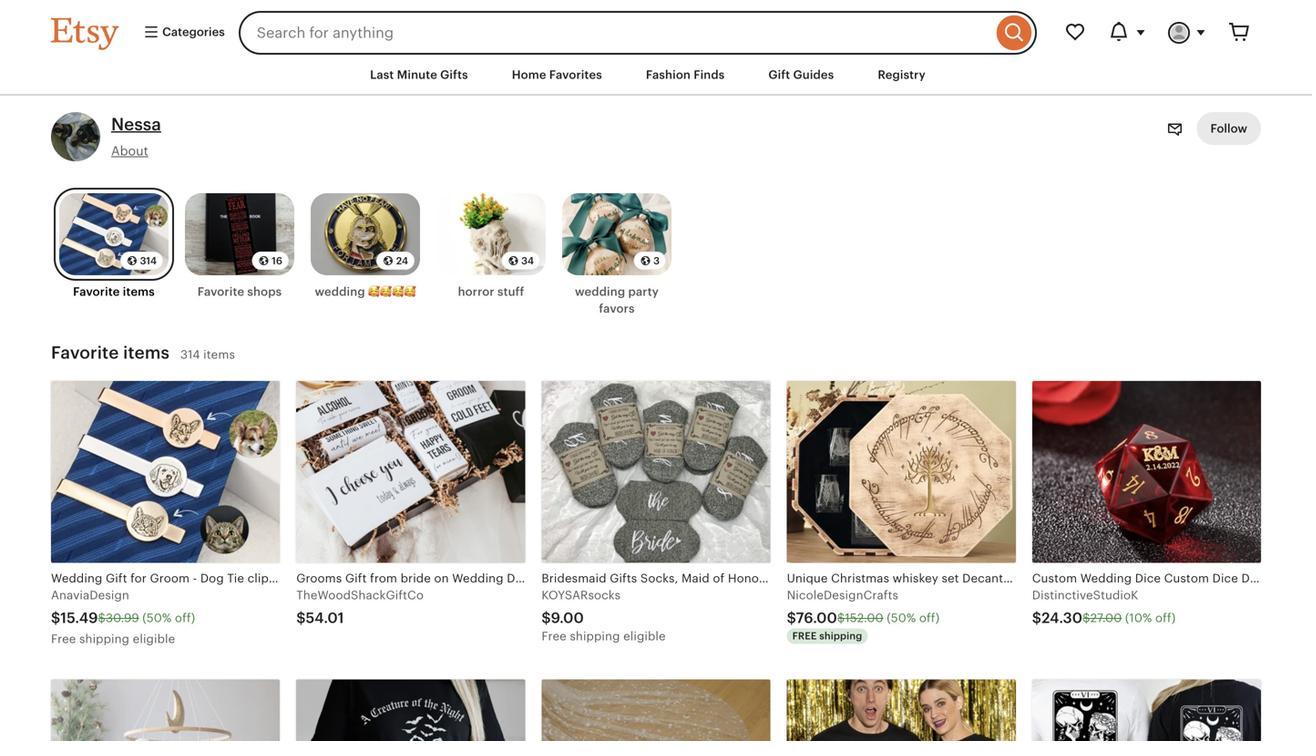 Task type: describe. For each thing, give the bounding box(es) containing it.
152.00
[[846, 611, 884, 625]]

nessa
[[111, 115, 161, 134]]

grooms gift from bride on wedding day, groom box, groom gift box, wedding gift for groom, future husband gift, grooms survival kit image
[[297, 381, 526, 563]]

15.49
[[60, 610, 98, 626]]

favorite shops
[[198, 285, 282, 299]]

off) for 76.00
[[920, 611, 940, 625]]

314 for 314 items
[[181, 348, 200, 362]]

(50% for 15.49
[[142, 611, 172, 625]]

menu bar containing last minute gifts
[[18, 55, 1295, 96]]

76.00
[[797, 610, 838, 626]]

shops
[[247, 285, 282, 299]]

free
[[793, 631, 817, 642]]

9.00
[[551, 610, 584, 626]]

wedding 🥰🥰🥰🥰
[[315, 285, 416, 299]]

party
[[629, 285, 659, 299]]

314 for 314
[[140, 255, 157, 267]]

last
[[370, 68, 394, 82]]

off) for 15.49
[[175, 611, 195, 625]]

$ inside koysarsocks $ 9.00 free shipping eligible
[[542, 610, 551, 626]]

wedding party favors
[[575, 285, 659, 315]]

home
[[512, 68, 547, 82]]

gifts
[[441, 68, 468, 82]]

3
[[654, 255, 660, 267]]

anaviadesign $ 15.49 $ 30.99 (50% off) free shipping eligible
[[51, 588, 195, 646]]

gift guides
[[769, 68, 835, 82]]

distinctivestudiok $ 24.30 $ 27.00 (10% off)
[[1033, 588, 1177, 626]]

bridesmaid gifts socks, maid of honor socks, wedding party socks, bridal party socks, custom wedding socks, bridesmaid proposal gifts bgs image
[[542, 381, 771, 563]]

fashion
[[646, 68, 691, 82]]

koysarsocks $ 9.00 free shipping eligible
[[542, 588, 666, 643]]

koysarsocks
[[542, 588, 621, 602]]

fashion finds link
[[633, 58, 739, 91]]

314 items
[[181, 348, 235, 362]]

guides
[[794, 68, 835, 82]]

shipping for 15.49
[[79, 632, 130, 646]]

anaviadesign
[[51, 588, 129, 602]]

Search for anything text field
[[239, 11, 993, 55]]

first anniversary gift / till death party shirts, black skeleton wedding shirt, goth wedding day shirt, engagement gift for couple cp020cc image
[[1033, 680, 1262, 741]]

categories button
[[129, 16, 233, 49]]

1 vertical spatial favorite items
[[51, 343, 170, 362]]

gift
[[769, 68, 791, 82]]

nicoledesigncrafts $ 76.00 $ 152.00 (50% off) free shipping
[[787, 588, 940, 642]]

eligible inside anaviadesign $ 15.49 $ 30.99 (50% off) free shipping eligible
[[133, 632, 175, 646]]

thewoodshackgiftco $ 54.01
[[297, 588, 424, 626]]

wedding gift for groom - dog tie clip - custom tie clip - tie clip personalize pet portrait -engraved tie bar -logo tie clip -christmas gift image
[[51, 381, 280, 563]]

24
[[396, 255, 408, 267]]

gift guides link
[[755, 58, 848, 91]]

home favorites link
[[499, 58, 616, 91]]

follow link
[[1198, 112, 1262, 145]]

favorite for 314
[[73, 285, 120, 299]]

🥰🥰🥰🥰
[[368, 285, 416, 299]]

34
[[522, 255, 534, 267]]



Task type: locate. For each thing, give the bounding box(es) containing it.
items
[[123, 285, 155, 299], [123, 343, 170, 362], [203, 348, 235, 362]]

$ inside thewoodshackgiftco $ 54.01
[[297, 610, 306, 626]]

eligible inside koysarsocks $ 9.00 free shipping eligible
[[624, 630, 666, 643]]

2 horizontal spatial shipping
[[820, 631, 863, 642]]

27.00
[[1091, 611, 1123, 625]]

eligible up new shiny moon star white wedding veil for bride dreamy luxury wedding veil moon star shiny veil long glittering veil-glitter fall easily image
[[624, 630, 666, 643]]

unique christmas whiskey set decanter glasses set lotr fun gift personalized whiskey glasses set christmas gift for boyfriend image
[[787, 381, 1016, 563]]

(50% right 30.99 in the bottom left of the page
[[142, 611, 172, 625]]

2 (50% from the left
[[887, 611, 917, 625]]

3 off) from the left
[[1156, 611, 1177, 625]]

30.99
[[106, 611, 139, 625]]

about
[[111, 143, 148, 158]]

nicoledesigncrafts
[[787, 588, 899, 602]]

wedding left 🥰🥰🥰🥰
[[315, 285, 365, 299]]

(50% inside anaviadesign $ 15.49 $ 30.99 (50% off) free shipping eligible
[[142, 611, 172, 625]]

about button
[[111, 142, 148, 160]]

halloween pregnancy announcement shirt expecting baby gift halloween maternity top funny pregnancy shirt 2023 gothic mommy to be gift bat image
[[297, 680, 526, 741]]

follow
[[1211, 122, 1248, 136]]

1 off) from the left
[[175, 611, 195, 625]]

horror stuff
[[458, 285, 525, 299]]

registry link
[[865, 58, 940, 91]]

shipping inside nicoledesigncrafts $ 76.00 $ 152.00 (50% off) free shipping
[[820, 631, 863, 642]]

0 vertical spatial 314
[[140, 255, 157, 267]]

registry
[[878, 68, 926, 82]]

categories
[[160, 25, 225, 39]]

thewoodshackgiftco
[[297, 588, 424, 602]]

24.30
[[1042, 610, 1083, 626]]

(50% right 152.00 on the right
[[887, 611, 917, 625]]

314
[[140, 255, 157, 267], [181, 348, 200, 362]]

new shiny moon star white wedding veil for bride dreamy luxury wedding veil moon star shiny veil long glittering veil-glitter fall easily image
[[542, 680, 771, 741]]

distinctivestudiok
[[1033, 588, 1139, 602]]

shipping inside koysarsocks $ 9.00 free shipping eligible
[[570, 630, 620, 643]]

2 horizontal spatial off)
[[1156, 611, 1177, 625]]

wedding inside wedding party favors
[[575, 285, 626, 299]]

1 horizontal spatial wedding
[[575, 285, 626, 299]]

off) right 30.99 in the bottom left of the page
[[175, 611, 195, 625]]

favors
[[599, 302, 635, 315]]

dragon nursery baby mobile, baby boy mobile, felt hanging toy, fantasy baby nursery, golden moon and stars, baby shower gift image
[[51, 680, 280, 741]]

off) inside nicoledesigncrafts $ 76.00 $ 152.00 (50% off) free shipping
[[920, 611, 940, 625]]

1 vertical spatial 314
[[181, 348, 200, 362]]

free inside anaviadesign $ 15.49 $ 30.99 (50% off) free shipping eligible
[[51, 632, 76, 646]]

favorite items
[[73, 285, 155, 299], [51, 343, 170, 362]]

finds
[[694, 68, 725, 82]]

none search field inside categories banner
[[239, 11, 1038, 55]]

shipping down 152.00 on the right
[[820, 631, 863, 642]]

shipping for 76.00
[[820, 631, 863, 642]]

shipping down 30.99 in the bottom left of the page
[[79, 632, 130, 646]]

1 (50% from the left
[[142, 611, 172, 625]]

(50% for 76.00
[[887, 611, 917, 625]]

off) inside anaviadesign $ 15.49 $ 30.99 (50% off) free shipping eligible
[[175, 611, 195, 625]]

0 vertical spatial favorite items
[[73, 285, 155, 299]]

shipping inside anaviadesign $ 15.49 $ 30.99 (50% off) free shipping eligible
[[79, 632, 130, 646]]

(50% inside nicoledesigncrafts $ 76.00 $ 152.00 (50% off) free shipping
[[887, 611, 917, 625]]

categories banner
[[18, 0, 1295, 55]]

fashion finds
[[646, 68, 725, 82]]

last minute gifts
[[370, 68, 468, 82]]

stuff
[[498, 285, 525, 299]]

wedding up favors
[[575, 285, 626, 299]]

free
[[542, 630, 567, 643], [51, 632, 76, 646]]

nessa button
[[111, 112, 161, 137]]

wedding for wedding 🥰🥰🥰🥰
[[315, 285, 365, 299]]

1 horizontal spatial eligible
[[624, 630, 666, 643]]

0 horizontal spatial (50%
[[142, 611, 172, 625]]

off) right 152.00 on the right
[[920, 611, 940, 625]]

1 horizontal spatial shipping
[[570, 630, 620, 643]]

0 horizontal spatial eligible
[[133, 632, 175, 646]]

halloween maternity sweatshirt, funny skeleton baby matching pregnancy announcement shirt for couple, new mom and dad to be pregnant costume image
[[787, 680, 1016, 741]]

favorites
[[550, 68, 603, 82]]

0 horizontal spatial free
[[51, 632, 76, 646]]

shipping
[[570, 630, 620, 643], [820, 631, 863, 642], [79, 632, 130, 646]]

2 off) from the left
[[920, 611, 940, 625]]

free down 15.49
[[51, 632, 76, 646]]

menu bar
[[18, 55, 1295, 96]]

eligible down 30.99 in the bottom left of the page
[[133, 632, 175, 646]]

off) inside distinctivestudiok $ 24.30 $ 27.00 (10% off)
[[1156, 611, 1177, 625]]

off) right (10%
[[1156, 611, 1177, 625]]

(50%
[[142, 611, 172, 625], [887, 611, 917, 625]]

1 wedding from the left
[[315, 285, 365, 299]]

last minute gifts link
[[357, 58, 482, 91]]

free down "9.00"
[[542, 630, 567, 643]]

1 horizontal spatial free
[[542, 630, 567, 643]]

wedding for wedding party favors
[[575, 285, 626, 299]]

0 horizontal spatial shipping
[[79, 632, 130, 646]]

horror
[[458, 285, 495, 299]]

home favorites
[[512, 68, 603, 82]]

54.01
[[306, 610, 344, 626]]

None search field
[[239, 11, 1038, 55]]

favorite for 16
[[198, 285, 245, 299]]

custom wedding dice custom dice d20 dungeons & dragons dnd dice stone dice black dice groom dice bride dice marriage image
[[1033, 381, 1262, 563]]

1 horizontal spatial off)
[[920, 611, 940, 625]]

1 horizontal spatial 314
[[181, 348, 200, 362]]

favorite
[[73, 285, 120, 299], [198, 285, 245, 299], [51, 343, 119, 362]]

1 horizontal spatial (50%
[[887, 611, 917, 625]]

shipping down "9.00"
[[570, 630, 620, 643]]

minute
[[397, 68, 438, 82]]

0 horizontal spatial wedding
[[315, 285, 365, 299]]

wedding
[[315, 285, 365, 299], [575, 285, 626, 299]]

2 wedding from the left
[[575, 285, 626, 299]]

$
[[51, 610, 60, 626], [297, 610, 306, 626], [542, 610, 551, 626], [787, 610, 797, 626], [1033, 610, 1042, 626], [98, 611, 106, 625], [838, 611, 846, 625], [1083, 611, 1091, 625]]

0 horizontal spatial off)
[[175, 611, 195, 625]]

off)
[[175, 611, 195, 625], [920, 611, 940, 625], [1156, 611, 1177, 625]]

eligible
[[624, 630, 666, 643], [133, 632, 175, 646]]

16
[[272, 255, 283, 267]]

0 horizontal spatial 314
[[140, 255, 157, 267]]

free inside koysarsocks $ 9.00 free shipping eligible
[[542, 630, 567, 643]]

(10%
[[1126, 611, 1153, 625]]



Task type: vqa. For each thing, say whether or not it's contained in the screenshot.
"27.00"
yes



